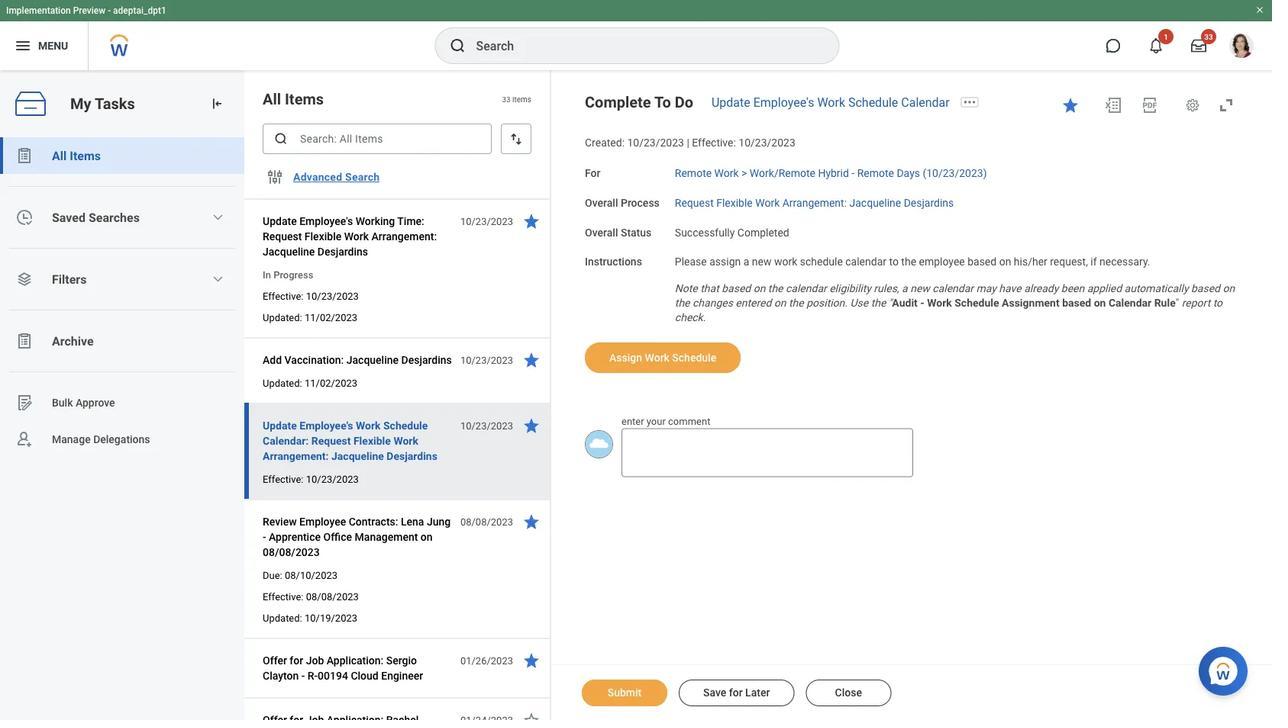 Task type: describe. For each thing, give the bounding box(es) containing it.
arrangement: inside update employee's work schedule calendar: request flexible work arrangement: jacqueline desjardins
[[263, 450, 329, 463]]

profile logan mcneil image
[[1230, 34, 1254, 61]]

effective: down due:
[[263, 592, 304, 603]]

jacqueline inside update employee's work schedule calendar: request flexible work arrangement: jacqueline desjardins
[[331, 450, 384, 463]]

clayton
[[263, 670, 299, 683]]

approve
[[76, 397, 115, 409]]

jacqueline down days
[[850, 197, 901, 209]]

1 horizontal spatial calendar
[[846, 256, 887, 268]]

all items button
[[0, 137, 244, 174]]

advanced
[[293, 171, 342, 183]]

list containing all items
[[0, 137, 244, 458]]

cloud
[[351, 670, 379, 683]]

update employee's working time: request flexible work arrangement: jacqueline desjardins
[[263, 215, 437, 258]]

my tasks element
[[0, 70, 244, 721]]

report to check
[[675, 297, 1225, 324]]

been
[[1061, 282, 1085, 295]]

bulk
[[52, 397, 73, 409]]

saved
[[52, 210, 85, 225]]

notifications large image
[[1149, 38, 1164, 53]]

apprentice
[[269, 531, 321, 544]]

working
[[356, 215, 395, 228]]

.
[[703, 311, 706, 324]]

1 horizontal spatial calendar
[[1109, 297, 1152, 309]]

1 remote from the left
[[675, 167, 712, 180]]

status
[[621, 226, 652, 239]]

created: 10/23/2023 | effective: 10/23/2023
[[585, 137, 796, 149]]

clipboard image
[[15, 147, 34, 165]]

check
[[675, 311, 703, 324]]

the left employee
[[901, 256, 917, 268]]

request inside update employee's work schedule calendar: request flexible work arrangement: jacqueline desjardins
[[311, 435, 351, 448]]

employee
[[919, 256, 965, 268]]

have
[[999, 282, 1022, 295]]

office
[[323, 531, 352, 544]]

do
[[675, 93, 693, 111]]

flexible inside update employee's work schedule calendar: request flexible work arrangement: jacqueline desjardins
[[354, 435, 391, 448]]

manage delegations
[[52, 434, 150, 446]]

gear image
[[1185, 98, 1201, 113]]

hybrid
[[818, 167, 849, 180]]

applied
[[1087, 282, 1122, 295]]

engineer
[[381, 670, 423, 683]]

1 horizontal spatial star image
[[1062, 96, 1080, 115]]

0 vertical spatial arrangement:
[[783, 197, 847, 209]]

in progress
[[263, 269, 313, 281]]

work
[[774, 256, 798, 268]]

the down the note
[[675, 297, 690, 309]]

calendar:
[[263, 435, 309, 448]]

work/remote
[[750, 167, 816, 180]]

saved searches button
[[0, 199, 244, 236]]

33 button
[[1182, 29, 1217, 63]]

my tasks
[[70, 95, 135, 113]]

close button
[[806, 680, 892, 707]]

vaccination:
[[285, 354, 344, 367]]

00194
[[318, 670, 348, 683]]

save for later
[[703, 687, 770, 700]]

use
[[850, 297, 869, 309]]

sergio
[[386, 655, 417, 668]]

on up entered
[[754, 282, 766, 295]]

Search Workday  search field
[[476, 29, 808, 63]]

assign
[[609, 352, 642, 364]]

save
[[703, 687, 727, 700]]

successfully completed
[[675, 226, 790, 239]]

update employee's work schedule calendar: request flexible work arrangement: jacqueline desjardins button
[[263, 417, 452, 466]]

new inside note that based on the calendar eligibility rules, a new calendar may have already been applied automatically based on the changes entered on the position. use the "
[[910, 282, 930, 295]]

items inside button
[[70, 149, 101, 163]]

if
[[1091, 256, 1097, 268]]

clock check image
[[15, 208, 34, 227]]

position.
[[807, 297, 848, 309]]

menu
[[38, 39, 68, 52]]

0 horizontal spatial new
[[752, 256, 772, 268]]

delegations
[[93, 434, 150, 446]]

10/19/2023
[[305, 613, 357, 624]]

1 button
[[1139, 29, 1174, 63]]

advanced search button
[[287, 162, 386, 192]]

all items inside item list element
[[263, 90, 324, 108]]

due:
[[263, 570, 282, 582]]

tasks
[[95, 95, 135, 113]]

process
[[621, 197, 660, 209]]

request,
[[1050, 256, 1088, 268]]

0 horizontal spatial star image
[[522, 417, 541, 435]]

2 " from the left
[[1176, 297, 1179, 309]]

desjardins inside the update employee's working time: request flexible work arrangement: jacqueline desjardins
[[318, 246, 368, 258]]

2 vertical spatial 08/08/2023
[[306, 592, 359, 603]]

2 updated: from the top
[[263, 378, 302, 389]]

all inside button
[[52, 149, 67, 163]]

overall for overall process
[[585, 197, 618, 209]]

update employee's work schedule calendar
[[712, 95, 950, 110]]

filters button
[[0, 261, 244, 298]]

2 11/02/2023 from the top
[[305, 378, 357, 389]]

perspective image
[[15, 270, 34, 289]]

star image for add vaccination: jacqueline desjardins
[[522, 351, 541, 370]]

enter your comment text field
[[622, 429, 913, 478]]

successfully
[[675, 226, 735, 239]]

updated: for update employee's working time: request flexible work arrangement: jacqueline desjardins
[[263, 312, 302, 323]]

Search: All Items text field
[[263, 124, 492, 154]]

update employee's working time: request flexible work arrangement: jacqueline desjardins button
[[263, 212, 452, 261]]

rules,
[[874, 282, 899, 295]]

entered
[[736, 297, 772, 309]]

items inside item list element
[[285, 90, 324, 108]]

submit button
[[582, 680, 668, 707]]

2 remote from the left
[[857, 167, 894, 180]]

close
[[835, 687, 862, 700]]

complete to do
[[585, 93, 693, 111]]

on left his/her
[[999, 256, 1011, 268]]

adeptai_dpt1
[[113, 5, 166, 16]]

audit
[[892, 297, 918, 309]]

employee's for update employee's working time: request flexible work arrangement: jacqueline desjardins
[[299, 215, 353, 228]]

2 horizontal spatial calendar
[[933, 282, 974, 295]]

1 11/02/2023 from the top
[[305, 312, 357, 323]]

close environment banner image
[[1256, 5, 1265, 15]]

based up entered
[[722, 282, 751, 295]]

star image for review employee contracts: lena jung - apprentice office management on 08/08/2023
[[522, 513, 541, 532]]

application:
[[327, 655, 384, 668]]

review employee contracts: lena jung - apprentice office management on 08/08/2023
[[263, 516, 451, 559]]

chevron down image
[[212, 273, 224, 286]]

sort image
[[509, 131, 524, 147]]

assign work schedule button
[[585, 343, 741, 374]]

08/08/2023 inside review employee contracts: lena jung - apprentice office management on 08/08/2023
[[263, 546, 320, 559]]

comment
[[668, 416, 711, 428]]

update for update employee's work schedule calendar: request flexible work arrangement: jacqueline desjardins
[[263, 420, 297, 432]]

update employee's work schedule calendar: request flexible work arrangement: jacqueline desjardins
[[263, 420, 438, 463]]

desjardins inside update employee's work schedule calendar: request flexible work arrangement: jacqueline desjardins
[[387, 450, 438, 463]]

days
[[897, 167, 920, 180]]

progress
[[274, 269, 313, 281]]

2 updated: 11/02/2023 from the top
[[263, 378, 357, 389]]

to
[[655, 93, 671, 111]]

overall status element
[[675, 217, 790, 240]]

on right entered
[[774, 297, 786, 309]]

instructions
[[585, 256, 642, 268]]

searches
[[89, 210, 140, 225]]

schedule inside button
[[672, 352, 717, 364]]

bulk approve link
[[0, 385, 244, 422]]

assign
[[710, 256, 741, 268]]

search image
[[449, 37, 467, 55]]

may
[[976, 282, 997, 295]]

enter
[[622, 416, 644, 428]]

jacqueline right the "vaccination:" on the left of the page
[[347, 354, 399, 367]]



Task type: vqa. For each thing, say whether or not it's contained in the screenshot.
middle 08/08/2023
yes



Task type: locate. For each thing, give the bounding box(es) containing it.
" down rules,
[[889, 297, 892, 309]]

automatically
[[1125, 282, 1189, 295]]

0 horizontal spatial a
[[744, 256, 749, 268]]

arrangement: down time:
[[372, 230, 437, 243]]

0 horizontal spatial flexible
[[305, 230, 342, 243]]

for up ‎-
[[290, 655, 303, 668]]

jacqueline up "contracts:"
[[331, 450, 384, 463]]

schedule for update employee's work schedule calendar: request flexible work arrangement: jacqueline desjardins
[[383, 420, 428, 432]]

to inside report to check
[[1213, 297, 1223, 309]]

update up calendar:
[[263, 420, 297, 432]]

chevron down image
[[212, 212, 224, 224]]

all up search icon at the left top of the page
[[263, 90, 281, 108]]

- right preview
[[108, 5, 111, 16]]

to right report
[[1213, 297, 1223, 309]]

11/02/2023 down the "vaccination:" on the left of the page
[[305, 378, 357, 389]]

11/02/2023
[[305, 312, 357, 323], [305, 378, 357, 389]]

action bar region
[[551, 665, 1272, 721]]

all right clipboard image on the left of the page
[[52, 149, 67, 163]]

0 vertical spatial 11/02/2023
[[305, 312, 357, 323]]

0 vertical spatial updated: 11/02/2023
[[263, 312, 357, 323]]

update inside the update employee's working time: request flexible work arrangement: jacqueline desjardins
[[263, 215, 297, 228]]

that
[[701, 282, 719, 295]]

33
[[1205, 32, 1213, 41], [502, 95, 511, 104]]

33 left profile logan mcneil image
[[1205, 32, 1213, 41]]

1 vertical spatial to
[[1213, 297, 1223, 309]]

calendar
[[846, 256, 887, 268], [786, 282, 827, 295], [933, 282, 974, 295]]

1 vertical spatial request
[[263, 230, 302, 243]]

1 vertical spatial overall
[[585, 226, 618, 239]]

schedule
[[800, 256, 843, 268]]

new left "work" in the top right of the page
[[752, 256, 772, 268]]

time:
[[397, 215, 425, 228]]

calendar up position.
[[786, 282, 827, 295]]

calendar up eligibility
[[846, 256, 887, 268]]

all
[[263, 90, 281, 108], [52, 149, 67, 163]]

arrangement: down calendar:
[[263, 450, 329, 463]]

arrangement:
[[783, 197, 847, 209], [372, 230, 437, 243], [263, 450, 329, 463]]

star image for update employee's working time: request flexible work arrangement: jacqueline desjardins
[[522, 212, 541, 231]]

updated: 11/02/2023
[[263, 312, 357, 323], [263, 378, 357, 389]]

1 horizontal spatial 33
[[1205, 32, 1213, 41]]

|
[[687, 137, 690, 149]]

based down been
[[1062, 297, 1092, 309]]

08/08/2023 up 10/19/2023
[[306, 592, 359, 603]]

remote down the "created: 10/23/2023 | effective: 10/23/2023"
[[675, 167, 712, 180]]

effective: down calendar:
[[263, 474, 304, 485]]

update
[[712, 95, 751, 110], [263, 215, 297, 228], [263, 420, 297, 432]]

0 vertical spatial effective: 10/23/2023
[[263, 291, 359, 302]]

2 vertical spatial employee's
[[300, 420, 353, 432]]

0 vertical spatial overall
[[585, 197, 618, 209]]

necessary.
[[1100, 256, 1151, 268]]

1 horizontal spatial remote
[[857, 167, 894, 180]]

calendar down applied
[[1109, 297, 1152, 309]]

offer
[[263, 655, 287, 668]]

items up search icon at the left top of the page
[[285, 90, 324, 108]]

2 star image from the top
[[522, 351, 541, 370]]

for for offer
[[290, 655, 303, 668]]

33 inside item list element
[[502, 95, 511, 104]]

star image
[[1062, 96, 1080, 115], [522, 417, 541, 435]]

0 vertical spatial updated:
[[263, 312, 302, 323]]

1 vertical spatial update
[[263, 215, 297, 228]]

11/02/2023 up the "vaccination:" on the left of the page
[[305, 312, 357, 323]]

0 vertical spatial 33
[[1205, 32, 1213, 41]]

0 vertical spatial update
[[712, 95, 751, 110]]

for
[[585, 167, 601, 180]]

the down rules,
[[871, 297, 886, 309]]

all inside item list element
[[263, 90, 281, 108]]

0 horizontal spatial calendar
[[786, 282, 827, 295]]

1 horizontal spatial all items
[[263, 90, 324, 108]]

- right hybrid
[[852, 167, 855, 180]]

add
[[263, 354, 282, 367]]

a inside note that based on the calendar eligibility rules, a new calendar may have already been applied automatically based on the changes entered on the position. use the "
[[902, 282, 908, 295]]

08/08/2023
[[460, 517, 513, 528], [263, 546, 320, 559], [306, 592, 359, 603]]

08/08/2023 right jung
[[460, 517, 513, 528]]

2 vertical spatial request
[[311, 435, 351, 448]]

based up report
[[1191, 282, 1220, 295]]

1 updated: 11/02/2023 from the top
[[263, 312, 357, 323]]

jacqueline up in progress
[[263, 246, 315, 258]]

his/her
[[1014, 256, 1048, 268]]

08/10/2023
[[285, 570, 338, 582]]

overall status
[[585, 226, 652, 239]]

1 vertical spatial calendar
[[1109, 297, 1152, 309]]

your
[[647, 416, 666, 428]]

employee
[[299, 516, 346, 529]]

items down my
[[70, 149, 101, 163]]

0 horizontal spatial request
[[263, 230, 302, 243]]

arrangement: down remote work > work/remote hybrid - remote days (10/23/2023)
[[783, 197, 847, 209]]

for for save
[[729, 687, 743, 700]]

items
[[285, 90, 324, 108], [70, 149, 101, 163]]

list
[[0, 137, 244, 458]]

job
[[306, 655, 324, 668]]

0 vertical spatial 08/08/2023
[[460, 517, 513, 528]]

employee's for update employee's work schedule calendar: request flexible work arrangement: jacqueline desjardins
[[300, 420, 353, 432]]

request
[[675, 197, 714, 209], [263, 230, 302, 243], [311, 435, 351, 448]]

effective: right |
[[692, 137, 736, 149]]

effective: 10/23/2023 down progress
[[263, 291, 359, 302]]

0 horizontal spatial items
[[70, 149, 101, 163]]

1 vertical spatial 08/08/2023
[[263, 546, 320, 559]]

2 effective: 10/23/2023 from the top
[[263, 474, 359, 485]]

remote left days
[[857, 167, 894, 180]]

1 horizontal spatial "
[[1176, 297, 1179, 309]]

-
[[108, 5, 111, 16], [852, 167, 855, 180], [921, 297, 925, 309], [263, 531, 266, 544]]

updated: 11/02/2023 up the "vaccination:" on the left of the page
[[263, 312, 357, 323]]

update inside update employee's work schedule calendar: request flexible work arrangement: jacqueline desjardins
[[263, 420, 297, 432]]

1 horizontal spatial arrangement:
[[372, 230, 437, 243]]

33 for 33 items
[[502, 95, 511, 104]]

1 vertical spatial a
[[902, 282, 908, 295]]

updated: for review employee contracts: lena jung - apprentice office management on 08/08/2023
[[263, 613, 302, 624]]

updated: 11/02/2023 down the "vaccination:" on the left of the page
[[263, 378, 357, 389]]

add vaccination: jacqueline desjardins button
[[263, 351, 452, 370]]

fullscreen image
[[1217, 96, 1236, 115]]

overall down for
[[585, 197, 618, 209]]

effective: down in progress
[[263, 291, 304, 302]]

work inside the update employee's working time: request flexible work arrangement: jacqueline desjardins
[[344, 230, 369, 243]]

a right assign
[[744, 256, 749, 268]]

the left position.
[[789, 297, 804, 309]]

the up entered
[[768, 282, 783, 295]]

0 vertical spatial calendar
[[901, 95, 950, 110]]

already
[[1024, 282, 1059, 295]]

request up in progress
[[263, 230, 302, 243]]

my
[[70, 95, 91, 113]]

1 vertical spatial updated:
[[263, 378, 302, 389]]

0 horizontal spatial for
[[290, 655, 303, 668]]

report
[[1182, 297, 1211, 309]]

clipboard image
[[15, 332, 34, 351]]

10/23/2023
[[627, 137, 684, 149], [739, 137, 796, 149], [460, 216, 513, 227], [306, 291, 359, 302], [460, 355, 513, 366], [460, 420, 513, 432], [306, 474, 359, 485]]

1 horizontal spatial all
[[263, 90, 281, 108]]

on down jung
[[421, 531, 433, 544]]

1 vertical spatial employee's
[[299, 215, 353, 228]]

effective: 10/23/2023 up employee
[[263, 474, 359, 485]]

0 horizontal spatial all
[[52, 149, 67, 163]]

add vaccination: jacqueline desjardins
[[263, 354, 452, 367]]

1 " from the left
[[889, 297, 892, 309]]

remote work > work/remote hybrid - remote days (10/23/2023) link
[[675, 164, 987, 180]]

1 vertical spatial for
[[729, 687, 743, 700]]

1 vertical spatial arrangement:
[[372, 230, 437, 243]]

employee's up calendar:
[[300, 420, 353, 432]]

the
[[901, 256, 917, 268], [768, 282, 783, 295], [675, 297, 690, 309], [789, 297, 804, 309], [871, 297, 886, 309]]

update for update employee's work schedule calendar
[[712, 95, 751, 110]]

5 star image from the top
[[522, 712, 541, 721]]

0 horizontal spatial "
[[889, 297, 892, 309]]

2 horizontal spatial arrangement:
[[783, 197, 847, 209]]

update for update employee's working time: request flexible work arrangement: jacqueline desjardins
[[263, 215, 297, 228]]

for inside action bar 'region'
[[729, 687, 743, 700]]

0 vertical spatial flexible
[[717, 197, 753, 209]]

schedule for audit - work schedule assignment based on calendar rule "
[[955, 297, 999, 309]]

rename image
[[15, 394, 34, 412]]

1 horizontal spatial a
[[902, 282, 908, 295]]

lena
[[401, 516, 424, 529]]

overall for overall status
[[585, 226, 618, 239]]

updated:
[[263, 312, 302, 323], [263, 378, 302, 389], [263, 613, 302, 624]]

on inside review employee contracts: lena jung - apprentice office management on 08/08/2023
[[421, 531, 433, 544]]

1 updated: from the top
[[263, 312, 302, 323]]

manage
[[52, 434, 91, 446]]

inbox large image
[[1191, 38, 1207, 53]]

update down the configure icon
[[263, 215, 297, 228]]

schedule inside update employee's work schedule calendar: request flexible work arrangement: jacqueline desjardins
[[383, 420, 428, 432]]

1 horizontal spatial to
[[1213, 297, 1223, 309]]

1 vertical spatial items
[[70, 149, 101, 163]]

33 inside button
[[1205, 32, 1213, 41]]

calendar
[[901, 95, 950, 110], [1109, 297, 1152, 309]]

on down applied
[[1094, 297, 1106, 309]]

updated: down in progress
[[263, 312, 302, 323]]

menu banner
[[0, 0, 1272, 70]]

0 horizontal spatial calendar
[[901, 95, 950, 110]]

- down review
[[263, 531, 266, 544]]

justify image
[[14, 37, 32, 55]]

0 horizontal spatial remote
[[675, 167, 712, 180]]

all items right clipboard image on the left of the page
[[52, 149, 101, 163]]

all items inside button
[[52, 149, 101, 163]]

0 vertical spatial request
[[675, 197, 714, 209]]

0 horizontal spatial all items
[[52, 149, 101, 163]]

offer for job application: sergio clayton ‎- r-00194 cloud engineer button
[[263, 652, 452, 686]]

0 horizontal spatial to
[[889, 256, 899, 268]]

0 vertical spatial items
[[285, 90, 324, 108]]

search
[[345, 171, 380, 183]]

export to excel image
[[1104, 96, 1123, 115]]

08/08/2023 down apprentice
[[263, 546, 320, 559]]

33 items
[[502, 95, 532, 104]]

calendar up days
[[901, 95, 950, 110]]

search image
[[273, 131, 289, 147]]

implementation
[[6, 5, 71, 16]]

schedule for update employee's work schedule calendar
[[848, 95, 898, 110]]

(10/23/2023)
[[923, 167, 987, 180]]

arrangement: inside the update employee's working time: request flexible work arrangement: jacqueline desjardins
[[372, 230, 437, 243]]

eligibility
[[830, 282, 871, 295]]

2 vertical spatial update
[[263, 420, 297, 432]]

menu button
[[0, 21, 88, 70]]

overall process
[[585, 197, 660, 209]]

request right calendar:
[[311, 435, 351, 448]]

1 horizontal spatial items
[[285, 90, 324, 108]]

employee's down advanced
[[299, 215, 353, 228]]

2 vertical spatial arrangement:
[[263, 450, 329, 463]]

1 horizontal spatial request
[[311, 435, 351, 448]]

overall
[[585, 197, 618, 209], [585, 226, 618, 239]]

archive button
[[0, 323, 244, 360]]

1 vertical spatial flexible
[[305, 230, 342, 243]]

" left report
[[1176, 297, 1179, 309]]

flexible inside the update employee's working time: request flexible work arrangement: jacqueline desjardins
[[305, 230, 342, 243]]

note
[[675, 282, 698, 295]]

0 vertical spatial all items
[[263, 90, 324, 108]]

employee's for update employee's work schedule calendar
[[754, 95, 814, 110]]

0 vertical spatial employee's
[[754, 95, 814, 110]]

assign work schedule
[[609, 352, 717, 364]]

2 horizontal spatial flexible
[[717, 197, 753, 209]]

request up successfully
[[675, 197, 714, 209]]

for right save
[[729, 687, 743, 700]]

items
[[513, 95, 532, 104]]

star image
[[522, 212, 541, 231], [522, 351, 541, 370], [522, 513, 541, 532], [522, 652, 541, 671], [522, 712, 541, 721]]

based up the may
[[968, 256, 997, 268]]

effective: 10/23/2023
[[263, 291, 359, 302], [263, 474, 359, 485]]

33 for 33
[[1205, 32, 1213, 41]]

flexible
[[717, 197, 753, 209], [305, 230, 342, 243], [354, 435, 391, 448]]

user plus image
[[15, 431, 34, 449]]

- inside review employee contracts: lena jung - apprentice office management on 08/08/2023
[[263, 531, 266, 544]]

to up rules,
[[889, 256, 899, 268]]

1 vertical spatial star image
[[522, 417, 541, 435]]

complete
[[585, 93, 651, 111]]

audit - work schedule assignment based on calendar rule "
[[892, 297, 1182, 309]]

employee's inside the update employee's working time: request flexible work arrangement: jacqueline desjardins
[[299, 215, 353, 228]]

item list element
[[244, 70, 551, 721]]

a up audit
[[902, 282, 908, 295]]

jacqueline inside the update employee's working time: request flexible work arrangement: jacqueline desjardins
[[263, 246, 315, 258]]

" inside note that based on the calendar eligibility rules, a new calendar may have already been applied automatically based on the changes entered on the position. use the "
[[889, 297, 892, 309]]

remote
[[675, 167, 712, 180], [857, 167, 894, 180]]

1
[[1164, 32, 1168, 41]]

1 vertical spatial effective: 10/23/2023
[[263, 474, 359, 485]]

- right audit
[[921, 297, 925, 309]]

please
[[675, 256, 707, 268]]

in
[[263, 269, 271, 281]]

all items up search icon at the left top of the page
[[263, 90, 324, 108]]

1 vertical spatial all
[[52, 149, 67, 163]]

1 vertical spatial all items
[[52, 149, 101, 163]]

1 horizontal spatial new
[[910, 282, 930, 295]]

overall up the instructions
[[585, 226, 618, 239]]

0 horizontal spatial 33
[[502, 95, 511, 104]]

1 vertical spatial 33
[[502, 95, 511, 104]]

on right automatically
[[1223, 282, 1235, 295]]

employee's inside update employee's work schedule calendar: request flexible work arrangement: jacqueline desjardins
[[300, 420, 353, 432]]

later
[[745, 687, 770, 700]]

updated: down add
[[263, 378, 302, 389]]

a
[[744, 256, 749, 268], [902, 282, 908, 295]]

view printable version (pdf) image
[[1141, 96, 1159, 115]]

1 horizontal spatial flexible
[[354, 435, 391, 448]]

0 vertical spatial a
[[744, 256, 749, 268]]

1 horizontal spatial for
[[729, 687, 743, 700]]

0 vertical spatial star image
[[1062, 96, 1080, 115]]

changes
[[693, 297, 733, 309]]

3 star image from the top
[[522, 513, 541, 532]]

1 vertical spatial 11/02/2023
[[305, 378, 357, 389]]

2 vertical spatial updated:
[[263, 613, 302, 624]]

2 vertical spatial flexible
[[354, 435, 391, 448]]

save for later button
[[679, 680, 795, 707]]

1 effective: 10/23/2023 from the top
[[263, 291, 359, 302]]

new up audit
[[910, 282, 930, 295]]

transformation import image
[[209, 96, 225, 112]]

bulk approve
[[52, 397, 115, 409]]

updated: down effective: 08/08/2023
[[263, 613, 302, 624]]

1 overall from the top
[[585, 197, 618, 209]]

33 left 'items'
[[502, 95, 511, 104]]

configure image
[[266, 168, 284, 186]]

1 vertical spatial updated: 11/02/2023
[[263, 378, 357, 389]]

calendar up report to check
[[933, 282, 974, 295]]

desjardins
[[904, 197, 954, 209], [318, 246, 368, 258], [401, 354, 452, 367], [387, 450, 438, 463]]

remote work > work/remote hybrid - remote days (10/23/2023)
[[675, 167, 987, 180]]

1 star image from the top
[[522, 212, 541, 231]]

3 updated: from the top
[[263, 613, 302, 624]]

2 horizontal spatial request
[[675, 197, 714, 209]]

1 vertical spatial new
[[910, 282, 930, 295]]

0 vertical spatial new
[[752, 256, 772, 268]]

- inside the menu banner
[[108, 5, 111, 16]]

for inside offer for job application: sergio clayton ‎- r-00194 cloud engineer
[[290, 655, 303, 668]]

rule
[[1155, 297, 1176, 309]]

update right do
[[712, 95, 751, 110]]

updated: 10/19/2023
[[263, 613, 357, 624]]

4 star image from the top
[[522, 652, 541, 671]]

all items
[[263, 90, 324, 108], [52, 149, 101, 163]]

enter your comment
[[622, 416, 711, 428]]

0 vertical spatial all
[[263, 90, 281, 108]]

contracts:
[[349, 516, 398, 529]]

request inside the update employee's working time: request flexible work arrangement: jacqueline desjardins
[[263, 230, 302, 243]]

employee's up work/remote
[[754, 95, 814, 110]]

2 overall from the top
[[585, 226, 618, 239]]

due: 08/10/2023
[[263, 570, 338, 582]]

0 horizontal spatial arrangement:
[[263, 450, 329, 463]]

0 vertical spatial to
[[889, 256, 899, 268]]

management
[[355, 531, 418, 544]]

0 vertical spatial for
[[290, 655, 303, 668]]



